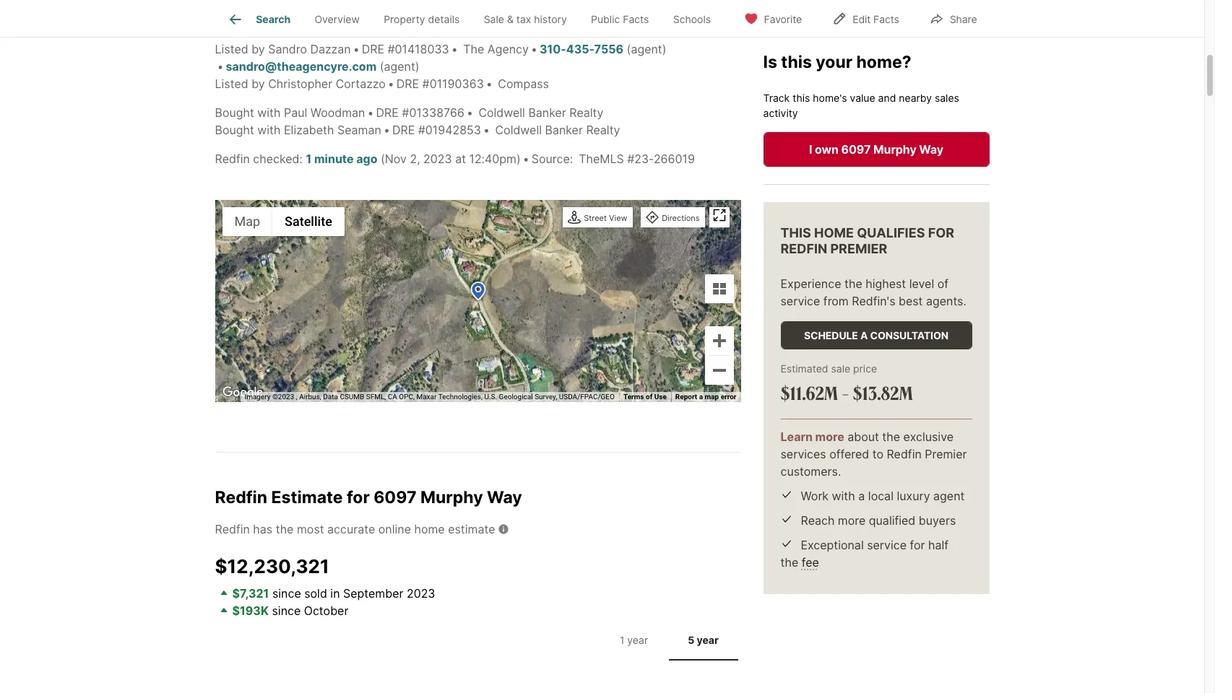 Task type: describe. For each thing, give the bounding box(es) containing it.
paul
[[284, 105, 307, 120]]

from
[[824, 294, 849, 308]]

work with a local luxury agent
[[801, 489, 965, 504]]

directions button
[[643, 208, 704, 228]]

sandro@theagencyre.com
[[226, 59, 377, 73]]

street view
[[584, 213, 628, 223]]

edit
[[853, 13, 871, 25]]

is this your home?
[[764, 52, 912, 72]]

nearby
[[899, 92, 932, 104]]

most
[[297, 523, 324, 537]]

1 vertical spatial banker
[[545, 122, 583, 137]]

satellite button
[[273, 207, 345, 236]]

source:
[[532, 151, 573, 166]]

customers.
[[781, 465, 841, 479]]

woodman
[[311, 105, 365, 120]]

home
[[814, 225, 854, 240]]

dre up cortazzo
[[362, 42, 384, 56]]

favorite
[[764, 13, 802, 25]]

2 by from the top
[[252, 76, 265, 91]]

0 horizontal spatial of
[[646, 393, 653, 401]]

cortazzo
[[336, 76, 386, 91]]

estimated sale price $11.62m – $13.82m
[[781, 363, 913, 405]]

sale & tax history tab
[[472, 2, 579, 37]]

is
[[764, 52, 778, 72]]

agency
[[488, 42, 529, 56]]

qualified
[[869, 514, 916, 528]]

for
[[928, 225, 955, 240]]

street view button
[[565, 208, 631, 228]]

tab list containing search
[[215, 0, 735, 37]]

geological
[[499, 393, 533, 401]]

october
[[304, 604, 349, 618]]

435-
[[566, 42, 594, 56]]

0 horizontal spatial )
[[415, 59, 420, 73]]

2 listed from the top
[[215, 76, 248, 91]]

1 listed from the top
[[215, 42, 248, 56]]

this
[[781, 225, 811, 240]]

menu bar containing map
[[222, 207, 345, 236]]

home's
[[813, 92, 847, 104]]

view
[[609, 213, 628, 223]]

offered
[[830, 447, 870, 462]]

sandro
[[268, 42, 307, 56]]

with for work
[[832, 489, 856, 504]]

opc,
[[399, 393, 415, 401]]

sfml,
[[366, 393, 386, 401]]

2 vertical spatial agent
[[934, 489, 965, 504]]

since sold in september 2023
[[269, 587, 435, 601]]

map region
[[86, 49, 826, 419]]

estimate
[[448, 523, 495, 537]]

estimated
[[781, 363, 829, 375]]

reach
[[801, 514, 835, 528]]

map
[[705, 393, 719, 401]]

share button
[[918, 3, 990, 33]]

5
[[688, 634, 695, 647]]

$193k
[[232, 604, 269, 618]]

0 vertical spatial coldwell
[[479, 105, 525, 120]]

fee link
[[802, 556, 819, 570]]

7556
[[594, 42, 624, 56]]

terms of use
[[624, 393, 667, 401]]

seaman
[[338, 122, 382, 137]]

edit facts button
[[820, 3, 912, 33]]

services
[[781, 447, 827, 462]]

0 horizontal spatial a
[[699, 393, 703, 401]]

# up (nov
[[402, 105, 409, 120]]

way inside button
[[919, 142, 944, 157]]

premier
[[831, 242, 888, 257]]

murphy inside button
[[874, 142, 917, 157]]

year for 5 year
[[697, 634, 719, 647]]

track this home's value and nearby sales activity
[[764, 92, 960, 119]]

minute
[[314, 151, 354, 166]]

work
[[801, 489, 829, 504]]

redfin for redfin checked: 1 minute ago (nov 2, 2023 at 12:40pm) • source: themls # 23-266019
[[215, 151, 250, 166]]

0 vertical spatial 1
[[306, 151, 312, 166]]

since for sold
[[272, 587, 301, 601]]

dre up seaman on the top left of page
[[376, 105, 399, 120]]

1 vertical spatial (
[[380, 59, 384, 73]]

report
[[676, 393, 698, 401]]

of inside experience the highest level of service from redfin's best agents.
[[938, 277, 949, 291]]

dre down 01418033
[[397, 76, 419, 91]]

01418033
[[395, 42, 449, 56]]

public
[[591, 13, 620, 25]]

exceptional service for half the
[[781, 538, 949, 570]]

home
[[414, 523, 445, 537]]

price
[[854, 363, 877, 375]]

01942853
[[426, 122, 481, 137]]

terms
[[624, 393, 644, 401]]

# down the 01338766
[[418, 122, 426, 137]]

has
[[253, 523, 273, 537]]

about
[[848, 430, 879, 444]]

agents.
[[926, 294, 967, 308]]

# right themls
[[627, 151, 635, 166]]

this home qualifies for redfin premier
[[781, 225, 955, 257]]

5 year
[[688, 634, 719, 647]]

(nov
[[381, 151, 407, 166]]

google image
[[219, 383, 266, 402]]

0 vertical spatial )
[[662, 42, 667, 56]]

redfin checked: 1 minute ago (nov 2, 2023 at 12:40pm) • source: themls # 23-266019
[[215, 151, 695, 166]]

search
[[256, 13, 291, 25]]

$7,321
[[232, 587, 269, 601]]

to
[[873, 447, 884, 462]]

estimate
[[271, 487, 343, 508]]

usda/fpac/geo
[[559, 393, 615, 401]]

1 vertical spatial 2023
[[407, 587, 435, 601]]

–
[[842, 381, 849, 405]]

directions
[[662, 213, 700, 223]]

for for half
[[910, 538, 925, 553]]

highest
[[866, 277, 906, 291]]

redfin for redfin has the most accurate online home estimate
[[215, 523, 250, 537]]

redfin inside about the exclusive services offered to redfin premier customers.
[[887, 447, 922, 462]]

compass
[[498, 76, 549, 91]]

details
[[428, 13, 460, 25]]

dre up (nov
[[392, 122, 415, 137]]

schedule a consultation button
[[781, 321, 972, 350]]

1 vertical spatial coldwell
[[495, 122, 542, 137]]

fee
[[802, 556, 819, 570]]

the inside about the exclusive services offered to redfin premier customers.
[[883, 430, 901, 444]]

activity
[[764, 107, 798, 119]]



Task type: locate. For each thing, give the bounding box(es) containing it.
( right 7556
[[627, 42, 631, 56]]

facts for edit facts
[[874, 13, 900, 25]]

facts
[[874, 13, 900, 25], [623, 13, 649, 25]]

own
[[815, 142, 839, 157]]

by down "search" link
[[252, 42, 265, 56]]

0 vertical spatial listed
[[215, 42, 248, 56]]

this right track
[[793, 92, 810, 104]]

sales
[[935, 92, 960, 104]]

coldwell down compass on the left top of page
[[479, 105, 525, 120]]

tab list
[[215, 0, 735, 37], [597, 620, 741, 661]]

0 vertical spatial (
[[627, 42, 631, 56]]

public facts tab
[[579, 2, 661, 37]]

murphy down the and
[[874, 142, 917, 157]]

2 bought from the top
[[215, 122, 254, 137]]

the inside exceptional service for half the
[[781, 556, 799, 570]]

redfin
[[215, 151, 250, 166], [887, 447, 922, 462], [215, 487, 268, 508], [215, 523, 250, 537]]

since
[[272, 587, 301, 601], [272, 604, 301, 618]]

listed left christopher
[[215, 76, 248, 91]]

imagery ©2023 , airbus, data csumb sfml, ca opc, maxar technologies, u.s. geological survey, usda/fpac/geo
[[245, 393, 615, 401]]

of left use
[[646, 393, 653, 401]]

&
[[507, 13, 514, 25]]

year left 5
[[628, 634, 648, 647]]

1 year
[[620, 634, 648, 647]]

more for learn
[[816, 430, 845, 444]]

redfin up has
[[215, 487, 268, 508]]

266019
[[654, 151, 695, 166]]

with left the paul
[[257, 105, 281, 120]]

facts inside button
[[874, 13, 900, 25]]

favorite button
[[732, 3, 815, 33]]

1 vertical spatial of
[[646, 393, 653, 401]]

2 horizontal spatial agent
[[934, 489, 965, 504]]

redfin left checked:
[[215, 151, 250, 166]]

street
[[584, 213, 607, 223]]

1 horizontal spatial service
[[867, 538, 907, 553]]

0 horizontal spatial (
[[380, 59, 384, 73]]

01190363
[[430, 76, 484, 91]]

for up redfin has the most accurate online home estimate
[[347, 487, 370, 508]]

1 horizontal spatial a
[[859, 489, 865, 504]]

overview
[[315, 13, 360, 25]]

menu bar
[[222, 207, 345, 236]]

u.s.
[[485, 393, 497, 401]]

redfin left has
[[215, 523, 250, 537]]

tax
[[517, 13, 531, 25]]

1 left 5
[[620, 634, 625, 647]]

1 inside tab
[[620, 634, 625, 647]]

the
[[463, 42, 484, 56]]

0 vertical spatial 6097
[[842, 142, 871, 157]]

1 vertical spatial with
[[257, 122, 281, 137]]

0 horizontal spatial year
[[628, 634, 648, 647]]

since october
[[269, 604, 349, 618]]

a
[[861, 329, 868, 342]]

schedule a consultation
[[804, 329, 949, 342]]

1 vertical spatial for
[[910, 538, 925, 553]]

year for 1 year
[[628, 634, 648, 647]]

5 year tab
[[669, 623, 738, 659]]

2 since from the top
[[272, 604, 301, 618]]

23-
[[635, 151, 654, 166]]

0 vertical spatial bought
[[215, 105, 254, 120]]

0 horizontal spatial 6097
[[374, 487, 417, 508]]

1 vertical spatial listed
[[215, 76, 248, 91]]

0 vertical spatial with
[[257, 105, 281, 120]]

1 minute ago link
[[306, 151, 378, 166], [306, 151, 378, 166]]

6097 inside button
[[842, 142, 871, 157]]

since up since october
[[272, 587, 301, 601]]

6097 right own
[[842, 142, 871, 157]]

this for your
[[781, 52, 812, 72]]

share
[[950, 13, 977, 25]]

sale & tax history
[[484, 13, 567, 25]]

1 horizontal spatial facts
[[874, 13, 900, 25]]

12:40pm)
[[469, 151, 521, 166]]

1 horizontal spatial 1
[[620, 634, 625, 647]]

1 vertical spatial )
[[415, 59, 420, 73]]

facts inside 'tab'
[[623, 13, 649, 25]]

0 vertical spatial more
[[816, 430, 845, 444]]

for for 6097
[[347, 487, 370, 508]]

) down 01418033
[[415, 59, 420, 73]]

coldwell up 12:40pm)
[[495, 122, 542, 137]]

1 vertical spatial bought
[[215, 122, 254, 137]]

0 horizontal spatial 1
[[306, 151, 312, 166]]

0 vertical spatial tab list
[[215, 0, 735, 37]]

map
[[235, 214, 260, 229]]

1 left minute
[[306, 151, 312, 166]]

of up agents.
[[938, 277, 949, 291]]

bought left the paul
[[215, 105, 254, 120]]

service inside experience the highest level of service from redfin's best agents.
[[781, 294, 821, 308]]

banker
[[529, 105, 566, 120], [545, 122, 583, 137]]

1 horizontal spatial )
[[662, 42, 667, 56]]

bought with paul woodman • dre # 01338766 • coldwell banker realty bought with elizabeth seaman • dre # 01942853 • coldwell banker realty
[[215, 105, 620, 137]]

0 vertical spatial agent
[[631, 42, 662, 56]]

1 vertical spatial 1
[[620, 634, 625, 647]]

a left map
[[699, 393, 703, 401]]

1 year from the left
[[628, 634, 648, 647]]

exclusive
[[904, 430, 954, 444]]

redfin for redfin estimate for 6097 murphy way
[[215, 487, 268, 508]]

report a map error link
[[676, 393, 737, 401]]

accurate
[[327, 523, 375, 537]]

1 horizontal spatial way
[[919, 142, 944, 157]]

murphy
[[874, 142, 917, 157], [421, 487, 483, 508]]

i
[[809, 142, 813, 157]]

history
[[534, 13, 567, 25]]

)
[[662, 42, 667, 56], [415, 59, 420, 73]]

sale
[[831, 363, 851, 375]]

schools tab
[[661, 2, 723, 37]]

0 horizontal spatial way
[[487, 487, 522, 508]]

more up exceptional
[[838, 514, 866, 528]]

report a map error
[[676, 393, 737, 401]]

0 vertical spatial service
[[781, 294, 821, 308]]

of
[[938, 277, 949, 291], [646, 393, 653, 401]]

redfin has the most accurate online home estimate
[[215, 523, 495, 537]]

themls
[[579, 151, 624, 166]]

learn more
[[781, 430, 845, 444]]

csumb
[[340, 393, 364, 401]]

ago
[[356, 151, 378, 166]]

0 horizontal spatial murphy
[[421, 487, 483, 508]]

1 vertical spatial realty
[[586, 122, 620, 137]]

september
[[343, 587, 404, 601]]

1 vertical spatial tab list
[[597, 620, 741, 661]]

the right has
[[276, 523, 294, 537]]

service down qualified
[[867, 538, 907, 553]]

0 vertical spatial for
[[347, 487, 370, 508]]

1 horizontal spatial of
[[938, 277, 949, 291]]

use
[[655, 393, 667, 401]]

0 vertical spatial since
[[272, 587, 301, 601]]

exceptional
[[801, 538, 864, 553]]

# down property
[[388, 42, 395, 56]]

0 horizontal spatial service
[[781, 294, 821, 308]]

1 vertical spatial more
[[838, 514, 866, 528]]

1 bought from the top
[[215, 105, 254, 120]]

a left local
[[859, 489, 865, 504]]

facts right edit
[[874, 13, 900, 25]]

listed by sandro dazzan • dre # 01418033 • the agency • 310-435-7556 ( agent ) • sandro@theagencyre.com ( agent ) listed by christopher cortazzo • dre # 01190363 • compass
[[215, 42, 667, 91]]

banker down compass on the left top of page
[[529, 105, 566, 120]]

agent up buyers
[[934, 489, 965, 504]]

track
[[764, 92, 790, 104]]

# up the 01338766
[[422, 76, 430, 91]]

the left fee
[[781, 556, 799, 570]]

2 year from the left
[[697, 634, 719, 647]]

with for bought
[[257, 105, 281, 120]]

this for home's
[[793, 92, 810, 104]]

maxar
[[417, 393, 437, 401]]

1 horizontal spatial 6097
[[842, 142, 871, 157]]

6097 up "online" at the bottom
[[374, 487, 417, 508]]

1 since from the top
[[272, 587, 301, 601]]

year right 5
[[697, 634, 719, 647]]

0 vertical spatial this
[[781, 52, 812, 72]]

1 horizontal spatial agent
[[631, 42, 662, 56]]

property
[[384, 13, 425, 25]]

0 vertical spatial way
[[919, 142, 944, 157]]

experience
[[781, 277, 842, 291]]

with up checked:
[[257, 122, 281, 137]]

1 vertical spatial this
[[793, 92, 810, 104]]

) down schools tab
[[662, 42, 667, 56]]

i own 6097 murphy way button
[[764, 132, 990, 167]]

0 horizontal spatial for
[[347, 487, 370, 508]]

data
[[323, 393, 338, 401]]

0 vertical spatial banker
[[529, 105, 566, 120]]

0 vertical spatial murphy
[[874, 142, 917, 157]]

with right the work
[[832, 489, 856, 504]]

since right $193k
[[272, 604, 301, 618]]

more
[[816, 430, 845, 444], [838, 514, 866, 528]]

for left half
[[910, 538, 925, 553]]

public facts
[[591, 13, 649, 25]]

1 vertical spatial by
[[252, 76, 265, 91]]

service down experience at right top
[[781, 294, 821, 308]]

for
[[347, 487, 370, 508], [910, 538, 925, 553]]

1 vertical spatial service
[[867, 538, 907, 553]]

airbus,
[[299, 393, 321, 401]]

for inside exceptional service for half the
[[910, 538, 925, 553]]

murphy up estimate on the bottom of page
[[421, 487, 483, 508]]

2,
[[410, 151, 420, 166]]

bought up checked:
[[215, 122, 254, 137]]

$11.62m
[[781, 381, 838, 405]]

redfin's
[[852, 294, 896, 308]]

1 vertical spatial a
[[859, 489, 865, 504]]

qualifies
[[857, 225, 925, 240]]

0 vertical spatial 2023
[[424, 151, 452, 166]]

way down sales
[[919, 142, 944, 157]]

0 vertical spatial a
[[699, 393, 703, 401]]

2023 right 2,
[[424, 151, 452, 166]]

more up offered
[[816, 430, 845, 444]]

edit facts
[[853, 13, 900, 25]]

1 vertical spatial murphy
[[421, 487, 483, 508]]

about the exclusive services offered to redfin premier customers.
[[781, 430, 967, 479]]

1 by from the top
[[252, 42, 265, 56]]

by
[[252, 42, 265, 56], [252, 76, 265, 91]]

ca
[[388, 393, 397, 401]]

1 vertical spatial way
[[487, 487, 522, 508]]

( up cortazzo
[[380, 59, 384, 73]]

agent down 01418033
[[384, 59, 415, 73]]

way up estimate on the bottom of page
[[487, 487, 522, 508]]

this inside track this home's value and nearby sales activity
[[793, 92, 810, 104]]

satellite
[[285, 214, 332, 229]]

learn more link
[[781, 430, 845, 444]]

service inside exceptional service for half the
[[867, 538, 907, 553]]

since for october
[[272, 604, 301, 618]]

0 vertical spatial by
[[252, 42, 265, 56]]

1 horizontal spatial for
[[910, 538, 925, 553]]

this right is
[[781, 52, 812, 72]]

more for reach
[[838, 514, 866, 528]]

1
[[306, 151, 312, 166], [620, 634, 625, 647]]

1 horizontal spatial (
[[627, 42, 631, 56]]

facts for public facts
[[623, 13, 649, 25]]

agent right 7556
[[631, 42, 662, 56]]

1 vertical spatial since
[[272, 604, 301, 618]]

listed
[[215, 42, 248, 56], [215, 76, 248, 91]]

tab list containing 1 year
[[597, 620, 741, 661]]

facts right public
[[623, 13, 649, 25]]

learn
[[781, 430, 813, 444]]

level
[[910, 277, 935, 291]]

2 vertical spatial with
[[832, 489, 856, 504]]

half
[[929, 538, 949, 553]]

overview tab
[[303, 2, 372, 37]]

0 vertical spatial realty
[[570, 105, 604, 120]]

checked:
[[253, 151, 303, 166]]

1 vertical spatial 6097
[[374, 487, 417, 508]]

christopher
[[268, 76, 333, 91]]

0 vertical spatial of
[[938, 277, 949, 291]]

1 horizontal spatial year
[[697, 634, 719, 647]]

2023 right september
[[407, 587, 435, 601]]

1 horizontal spatial murphy
[[874, 142, 917, 157]]

1 year tab
[[599, 623, 669, 659]]

redfin right the to
[[887, 447, 922, 462]]

0 horizontal spatial facts
[[623, 13, 649, 25]]

survey,
[[535, 393, 557, 401]]

by left christopher
[[252, 76, 265, 91]]

1 vertical spatial agent
[[384, 59, 415, 73]]

the up from on the right
[[845, 277, 863, 291]]

banker up source:
[[545, 122, 583, 137]]

0 horizontal spatial agent
[[384, 59, 415, 73]]

property details tab
[[372, 2, 472, 37]]

luxury
[[897, 489, 931, 504]]

the up the to
[[883, 430, 901, 444]]

the inside experience the highest level of service from redfin's best agents.
[[845, 277, 863, 291]]

listed down "search" link
[[215, 42, 248, 56]]



Task type: vqa. For each thing, say whether or not it's contained in the screenshot.
EXPERIENCE
yes



